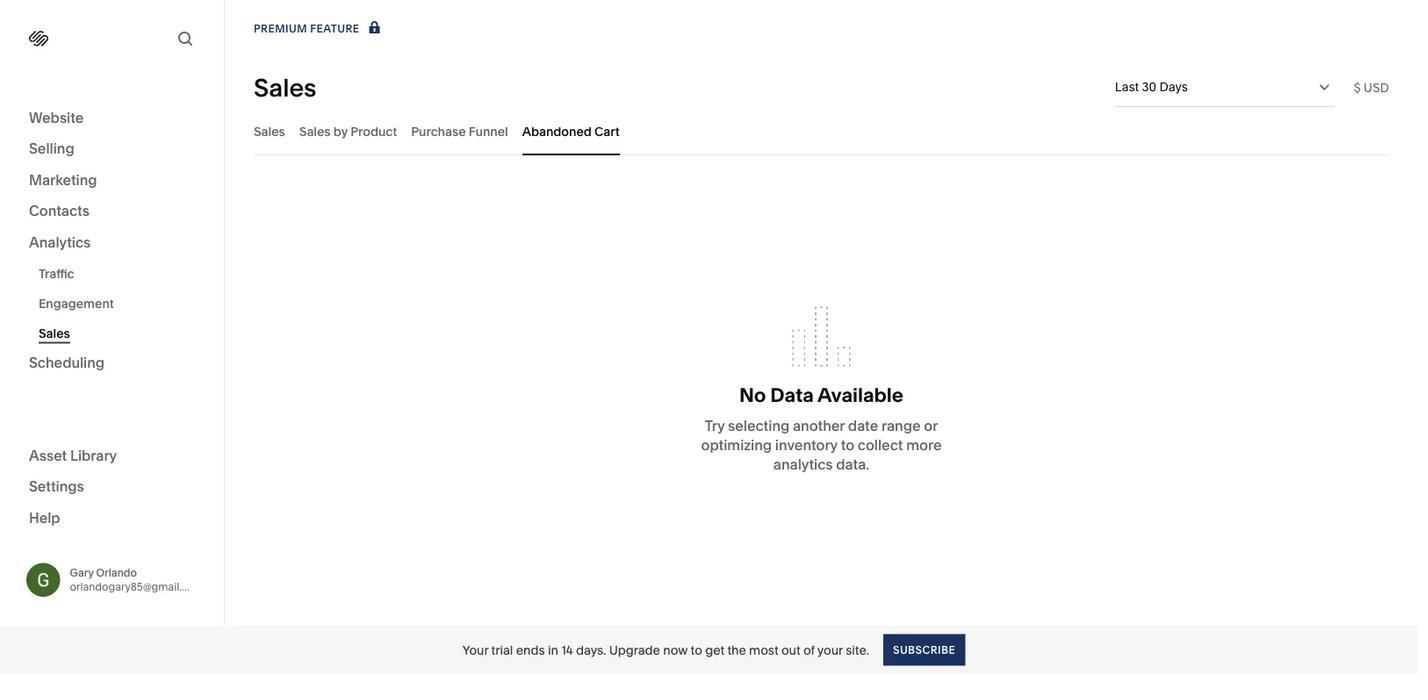 Task type: describe. For each thing, give the bounding box(es) containing it.
30
[[1142, 79, 1157, 94]]

date
[[848, 418, 878, 435]]

library
[[70, 447, 117, 464]]

premium feature button
[[254, 19, 384, 39]]

to for inventory
[[841, 437, 854, 454]]

marketing link
[[29, 170, 195, 191]]

your
[[463, 643, 488, 658]]

scheduling link
[[29, 353, 195, 374]]

selling link
[[29, 139, 195, 160]]

available
[[818, 383, 903, 407]]

trial
[[491, 643, 513, 658]]

gary orlando orlandogary85@gmail.com
[[70, 567, 204, 593]]

purchase funnel button
[[411, 107, 508, 155]]

asset library link
[[29, 446, 195, 467]]

help
[[29, 509, 60, 526]]

try
[[705, 418, 725, 435]]

site.
[[846, 643, 869, 658]]

abandoned cart button
[[522, 107, 620, 155]]

subscribe button
[[883, 634, 965, 666]]

orlando
[[96, 567, 137, 579]]

or
[[924, 418, 938, 435]]

engagement link
[[39, 288, 205, 318]]

your trial ends in 14 days. upgrade now to get the most out of your site.
[[463, 643, 869, 658]]

contacts link
[[29, 202, 195, 222]]

scheduling
[[29, 354, 105, 371]]

of
[[803, 643, 815, 658]]

data.
[[836, 456, 869, 473]]

feature
[[310, 22, 360, 35]]

optimizing
[[701, 437, 772, 454]]

help link
[[29, 508, 60, 528]]

engagement
[[39, 296, 114, 311]]

14
[[561, 643, 573, 658]]

range
[[882, 418, 921, 435]]

selecting
[[728, 418, 790, 435]]

traffic link
[[39, 259, 205, 288]]

analytics link
[[29, 233, 195, 253]]



Task type: locate. For each thing, give the bounding box(es) containing it.
data
[[770, 383, 814, 407]]

sales button
[[254, 107, 285, 155]]

subscribe
[[893, 644, 956, 656]]

sales
[[254, 72, 317, 102], [254, 124, 285, 139], [299, 124, 331, 139], [39, 326, 70, 341]]

analytics
[[29, 234, 91, 251]]

the
[[727, 643, 746, 658]]

analytics
[[774, 456, 833, 473]]

funnel
[[469, 124, 508, 139]]

asset
[[29, 447, 67, 464]]

in
[[548, 643, 558, 658]]

$ usd
[[1354, 80, 1389, 95]]

your
[[817, 643, 843, 658]]

last 30 days
[[1115, 79, 1188, 94]]

settings link
[[29, 477, 195, 498]]

get
[[705, 643, 724, 658]]

premium
[[254, 22, 307, 35]]

orlandogary85@gmail.com
[[70, 581, 204, 593]]

0 horizontal spatial to
[[691, 643, 702, 658]]

last
[[1115, 79, 1139, 94]]

sales inside button
[[299, 124, 331, 139]]

product
[[351, 124, 397, 139]]

traffic
[[39, 266, 74, 281]]

collect
[[858, 437, 903, 454]]

premium feature
[[254, 22, 360, 35]]

now
[[663, 643, 688, 658]]

most
[[749, 643, 779, 658]]

to
[[841, 437, 854, 454], [691, 643, 702, 658]]

gary
[[70, 567, 94, 579]]

tab list
[[254, 107, 1389, 155]]

website link
[[29, 108, 195, 129]]

purchase
[[411, 124, 466, 139]]

tab list containing sales
[[254, 107, 1389, 155]]

usd
[[1364, 80, 1389, 95]]

contacts
[[29, 202, 89, 220]]

sales by product
[[299, 124, 397, 139]]

1 horizontal spatial to
[[841, 437, 854, 454]]

no
[[739, 383, 766, 407]]

out
[[781, 643, 800, 658]]

to up data.
[[841, 437, 854, 454]]

days.
[[576, 643, 606, 658]]

inventory
[[775, 437, 838, 454]]

website
[[29, 109, 84, 126]]

last 30 days button
[[1115, 68, 1334, 106]]

selling
[[29, 140, 74, 157]]

no data available
[[739, 383, 903, 407]]

to for now
[[691, 643, 702, 658]]

sales by product button
[[299, 107, 397, 155]]

to inside try selecting another date range or optimizing inventory to collect more analytics data.
[[841, 437, 854, 454]]

cart
[[594, 124, 620, 139]]

abandoned cart
[[522, 124, 620, 139]]

abandoned
[[522, 124, 592, 139]]

asset library
[[29, 447, 117, 464]]

by
[[333, 124, 348, 139]]

days
[[1159, 79, 1188, 94]]

sales link
[[39, 318, 205, 348]]

another
[[793, 418, 845, 435]]

more
[[906, 437, 942, 454]]

purchase funnel
[[411, 124, 508, 139]]

marketing
[[29, 171, 97, 188]]

0 vertical spatial to
[[841, 437, 854, 454]]

1 vertical spatial to
[[691, 643, 702, 658]]

upgrade
[[609, 643, 660, 658]]

try selecting another date range or optimizing inventory to collect more analytics data.
[[701, 418, 942, 473]]

to left the 'get'
[[691, 643, 702, 658]]

settings
[[29, 478, 84, 495]]

ends
[[516, 643, 545, 658]]

$
[[1354, 80, 1361, 95]]



Task type: vqa. For each thing, say whether or not it's contained in the screenshot.
the Friday
no



